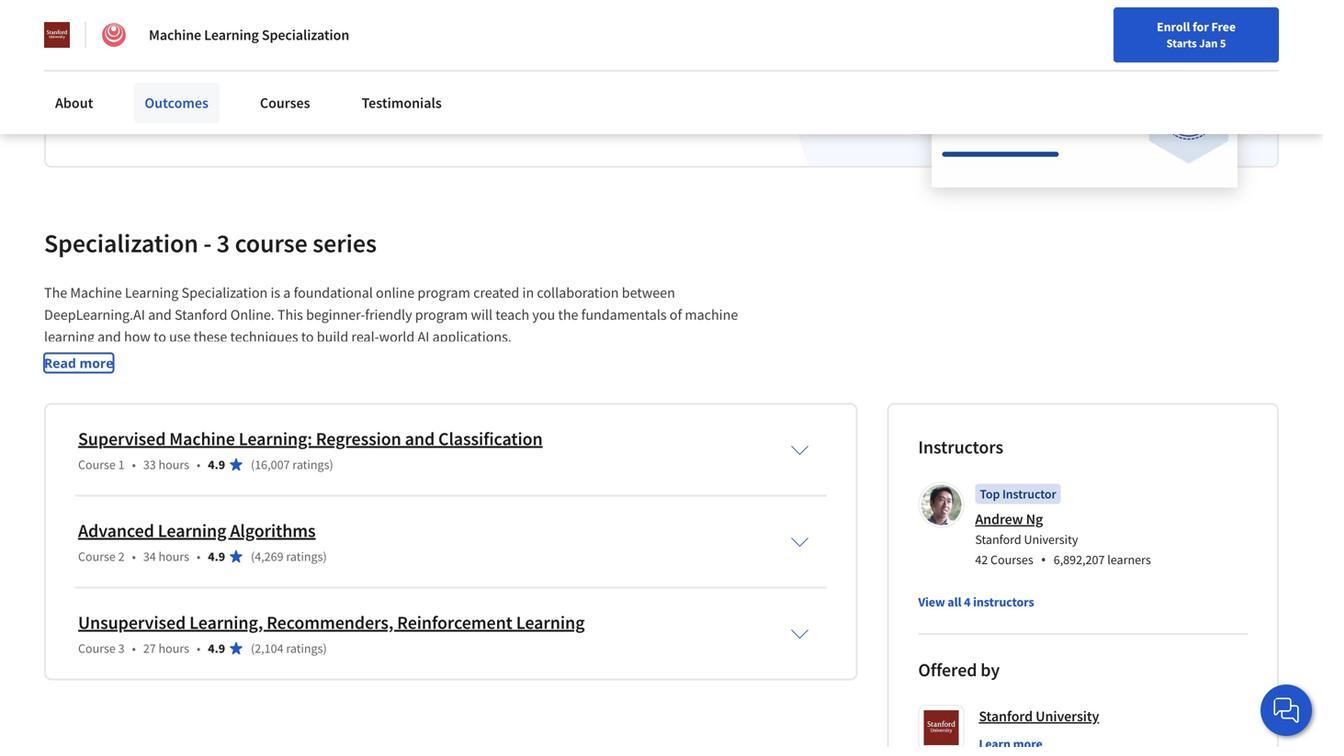 Task type: vqa. For each thing, say whether or not it's contained in the screenshot.


Task type: describe. For each thing, give the bounding box(es) containing it.
for
[[29, 9, 50, 28]]

0 vertical spatial machine
[[149, 26, 201, 44]]

unsupervised learning, recommenders, reinforcement learning link
[[78, 611, 585, 634]]

( for recommenders,
[[251, 640, 255, 657]]

2,104
[[255, 640, 284, 657]]

stanford university
[[979, 707, 1099, 726]]

applications.
[[432, 328, 512, 346]]

share
[[75, 113, 111, 131]]

4,269
[[255, 548, 284, 565]]

read more button
[[44, 353, 114, 373]]

1 horizontal spatial 3
[[217, 227, 230, 259]]

university inside top instructor andrew ng stanford university 42 courses • 6,892,207 learners
[[1024, 531, 1078, 548]]

series
[[313, 227, 377, 259]]

view all 4 instructors
[[918, 594, 1034, 610]]

specialization inside the machine learning specialization is a foundational online program created in collaboration between deeplearning.ai and stanford online. this beginner-friendly program will teach you the fundamentals of machine learning and how to use these techniques to build real-world ai applications. read more
[[182, 283, 268, 302]]

) for recommenders,
[[323, 640, 327, 657]]

ratings for recommenders,
[[286, 640, 323, 657]]

stanford inside top instructor andrew ng stanford university 42 courses • 6,892,207 learners
[[975, 531, 1022, 548]]

ai
[[418, 328, 430, 346]]

to inside add this credential to your linkedin profile, resume, or cv share it on social media and in your performance review
[[193, 90, 206, 109]]

collaboration
[[537, 283, 619, 302]]

courses link
[[249, 83, 321, 123]]

testimonials link
[[351, 83, 453, 123]]

algorithms
[[230, 519, 316, 542]]

media
[[183, 113, 222, 131]]

online.
[[230, 306, 275, 324]]

ratings for algorithms
[[286, 548, 323, 565]]

learning,
[[189, 611, 263, 634]]

ng
[[1026, 510, 1043, 528]]

2 vertical spatial stanford
[[979, 707, 1033, 726]]

find your new career
[[867, 58, 983, 74]]

1 vertical spatial university
[[1036, 707, 1099, 726]]

course for supervised machine learning: regression and classification
[[78, 456, 116, 473]]

performance
[[296, 113, 376, 131]]

created
[[473, 283, 520, 302]]

1 vertical spatial program
[[415, 306, 468, 324]]

hours for machine
[[159, 456, 189, 473]]

find your new career link
[[858, 55, 992, 78]]

1 vertical spatial your
[[209, 90, 237, 109]]

top instructor andrew ng stanford university 42 courses • 6,892,207 learners
[[975, 486, 1151, 569]]

resume,
[[343, 90, 392, 109]]

between
[[622, 283, 675, 302]]

unsupervised
[[78, 611, 186, 634]]

certificate
[[224, 41, 334, 73]]

all
[[948, 594, 962, 610]]

• down advanced learning algorithms link
[[197, 548, 201, 565]]

ratings for learning:
[[293, 456, 329, 473]]

supervised
[[78, 427, 166, 450]]

stanford inside the machine learning specialization is a foundational online program created in collaboration between deeplearning.ai and stanford online. this beginner-friendly program will teach you the fundamentals of machine learning and how to use these techniques to build real-world ai applications. read more
[[175, 306, 227, 324]]

in inside add this credential to your linkedin profile, resume, or cv share it on social media and in your performance review
[[251, 113, 263, 131]]

advanced learning algorithms link
[[78, 519, 316, 542]]

show notifications image
[[1129, 60, 1151, 82]]

5
[[1220, 36, 1226, 51]]

review
[[378, 113, 419, 131]]

supervised machine learning: regression and classification link
[[78, 427, 543, 450]]

learning
[[44, 328, 95, 346]]

free
[[1212, 18, 1236, 35]]

4
[[964, 594, 971, 610]]

use
[[169, 328, 191, 346]]

earn a career certificate
[[75, 41, 334, 73]]

coursera career certificate image
[[932, 0, 1238, 187]]

( for algorithms
[[251, 548, 255, 565]]

6,892,207
[[1054, 551, 1105, 568]]

chat with us image
[[1272, 696, 1301, 725]]

the
[[44, 283, 67, 302]]

0 horizontal spatial 3
[[118, 640, 125, 657]]

33
[[143, 456, 156, 473]]

classification
[[438, 427, 543, 450]]

career
[[947, 58, 983, 74]]

unsupervised learning, recommenders, reinforcement learning
[[78, 611, 585, 634]]

friendly
[[365, 306, 412, 324]]

) for algorithms
[[323, 548, 327, 565]]

linkedin
[[240, 90, 293, 109]]

view
[[918, 594, 945, 610]]

earn
[[75, 41, 126, 73]]

fundamentals
[[581, 306, 667, 324]]

your inside find your new career link
[[894, 58, 918, 74]]

deeplearning.ai image
[[101, 22, 127, 48]]

• down learning,
[[197, 640, 201, 657]]

enroll for free starts jan 5
[[1157, 18, 1236, 51]]

machine learning specialization
[[149, 26, 349, 44]]

( 2,104 ratings )
[[251, 640, 327, 657]]

machine for supervised
[[169, 427, 235, 450]]

and down deeplearning.ai
[[98, 328, 121, 346]]

( 16,007 ratings )
[[251, 456, 333, 473]]

16,007
[[255, 456, 290, 473]]

foundational
[[294, 283, 373, 302]]

hours for learning,
[[159, 640, 189, 657]]

1 vertical spatial specialization
[[44, 227, 198, 259]]

teach
[[496, 306, 530, 324]]

these
[[194, 328, 227, 346]]

0 vertical spatial program
[[418, 283, 470, 302]]

it
[[114, 113, 122, 131]]

andrew ng link
[[975, 510, 1043, 528]]

4.9 for learning,
[[208, 640, 225, 657]]

and up use
[[148, 306, 172, 324]]

advanced learning algorithms
[[78, 519, 316, 542]]

testimonials
[[362, 94, 442, 112]]

regression
[[316, 427, 401, 450]]

about
[[55, 94, 93, 112]]

2 vertical spatial your
[[266, 113, 294, 131]]

a inside the machine learning specialization is a foundational online program created in collaboration between deeplearning.ai and stanford online. this beginner-friendly program will teach you the fundamentals of machine learning and how to use these techniques to build real-world ai applications. read more
[[283, 283, 291, 302]]



Task type: locate. For each thing, give the bounding box(es) containing it.
1 vertical spatial 3
[[118, 640, 125, 657]]

1 horizontal spatial your
[[266, 113, 294, 131]]

1 vertical spatial hours
[[159, 548, 189, 565]]

add
[[75, 90, 100, 109]]

1 4.9 from the top
[[208, 456, 225, 473]]

add this credential to your linkedin profile, resume, or cv share it on social media and in your performance review
[[75, 90, 427, 131]]

4.9 down advanced learning algorithms
[[208, 548, 225, 565]]

0 horizontal spatial a
[[131, 41, 144, 73]]

hours right 27
[[159, 640, 189, 657]]

1 vertical spatial courses
[[991, 551, 1034, 568]]

0 vertical spatial )
[[329, 456, 333, 473]]

• right 2
[[132, 548, 136, 565]]

to up media
[[193, 90, 206, 109]]

) down the recommenders,
[[323, 640, 327, 657]]

0 horizontal spatial your
[[209, 90, 237, 109]]

by
[[981, 658, 1000, 681]]

courses
[[260, 94, 310, 112], [991, 551, 1034, 568]]

( for learning:
[[251, 456, 255, 473]]

hours right 33
[[159, 456, 189, 473]]

real-
[[351, 328, 379, 346]]

0 vertical spatial ratings
[[293, 456, 329, 473]]

machine
[[685, 306, 738, 324]]

• left 27
[[132, 640, 136, 657]]

0 vertical spatial hours
[[159, 456, 189, 473]]

cv
[[411, 90, 427, 109]]

2 vertical spatial machine
[[169, 427, 235, 450]]

ratings right 4,269
[[286, 548, 323, 565]]

( down the learning:
[[251, 456, 255, 473]]

stanford university image
[[44, 22, 70, 48]]

more
[[79, 354, 114, 372]]

3 ( from the top
[[251, 640, 255, 657]]

1 vertical spatial a
[[283, 283, 291, 302]]

2
[[118, 548, 125, 565]]

find
[[867, 58, 891, 74]]

2 vertical spatial hours
[[159, 640, 189, 657]]

and inside add this credential to your linkedin profile, resume, or cv share it on social media and in your performance review
[[224, 113, 248, 131]]

in down linkedin
[[251, 113, 263, 131]]

a right is
[[283, 283, 291, 302]]

• left 6,892,207
[[1041, 550, 1047, 569]]

supervised machine learning: regression and classification
[[78, 427, 543, 450]]

this
[[278, 306, 303, 324]]

3 right -
[[217, 227, 230, 259]]

3 course from the top
[[78, 640, 116, 657]]

hours
[[159, 456, 189, 473], [159, 548, 189, 565], [159, 640, 189, 657]]

course 2 • 34 hours •
[[78, 548, 201, 565]]

2 vertical spatial course
[[78, 640, 116, 657]]

) down supervised machine learning: regression and classification
[[329, 456, 333, 473]]

2 vertical spatial ratings
[[286, 640, 323, 657]]

university
[[1024, 531, 1078, 548], [1036, 707, 1099, 726]]

machine right deeplearning.ai icon
[[149, 26, 201, 44]]

course down unsupervised
[[78, 640, 116, 657]]

1 vertical spatial in
[[522, 283, 534, 302]]

1 vertical spatial stanford
[[975, 531, 1022, 548]]

enroll
[[1157, 18, 1190, 35]]

for
[[1193, 18, 1209, 35]]

course 3 • 27 hours •
[[78, 640, 201, 657]]

2 course from the top
[[78, 548, 116, 565]]

instructor
[[1003, 486, 1057, 502]]

deeplearning.ai
[[44, 306, 145, 324]]

machine up deeplearning.ai
[[70, 283, 122, 302]]

you
[[533, 306, 555, 324]]

) for learning:
[[329, 456, 333, 473]]

read
[[44, 354, 76, 372]]

courses inside top instructor andrew ng stanford university 42 courses • 6,892,207 learners
[[991, 551, 1034, 568]]

0 vertical spatial stanford
[[175, 306, 227, 324]]

4.9 for learning
[[208, 548, 225, 565]]

2 vertical spatial (
[[251, 640, 255, 657]]

( down learning,
[[251, 640, 255, 657]]

course for advanced learning algorithms
[[78, 548, 116, 565]]

specialization
[[262, 26, 349, 44], [44, 227, 198, 259], [182, 283, 268, 302]]

courses right 42
[[991, 551, 1034, 568]]

3 hours from the top
[[159, 640, 189, 657]]

techniques
[[230, 328, 298, 346]]

0 vertical spatial a
[[131, 41, 144, 73]]

1 hours from the top
[[159, 456, 189, 473]]

3 4.9 from the top
[[208, 640, 225, 657]]

hours for learning
[[159, 548, 189, 565]]

of
[[670, 306, 682, 324]]

andrew ng image
[[921, 485, 962, 525]]

top
[[980, 486, 1000, 502]]

english button
[[992, 37, 1103, 96]]

ratings right 2,104
[[286, 640, 323, 657]]

0 vertical spatial course
[[78, 456, 116, 473]]

4.9 for machine
[[208, 456, 225, 473]]

• right 1
[[132, 456, 136, 473]]

ratings down supervised machine learning: regression and classification link
[[293, 456, 329, 473]]

2 vertical spatial 4.9
[[208, 640, 225, 657]]

a right deeplearning.ai icon
[[131, 41, 144, 73]]

1 vertical spatial 4.9
[[208, 548, 225, 565]]

4.9
[[208, 456, 225, 473], [208, 548, 225, 565], [208, 640, 225, 657]]

0 vertical spatial 3
[[217, 227, 230, 259]]

( 4,269 ratings )
[[251, 548, 327, 565]]

jan
[[1199, 36, 1218, 51]]

-
[[203, 227, 212, 259]]

stanford down "by"
[[979, 707, 1033, 726]]

on
[[125, 113, 141, 131]]

your down linkedin
[[266, 113, 294, 131]]

andrew
[[975, 510, 1023, 528]]

in inside the machine learning specialization is a foundational online program created in collaboration between deeplearning.ai and stanford online. this beginner-friendly program will teach you the fundamentals of machine learning and how to use these techniques to build real-world ai applications. read more
[[522, 283, 534, 302]]

2 hours from the top
[[159, 548, 189, 565]]

0 vertical spatial courses
[[260, 94, 310, 112]]

stanford up these
[[175, 306, 227, 324]]

machine inside the machine learning specialization is a foundational online program created in collaboration between deeplearning.ai and stanford online. this beginner-friendly program will teach you the fundamentals of machine learning and how to use these techniques to build real-world ai applications. read more
[[70, 283, 122, 302]]

course left 2
[[78, 548, 116, 565]]

machine up course 1 • 33 hours • at the bottom
[[169, 427, 235, 450]]

view all 4 instructors button
[[918, 593, 1034, 611]]

course 1 • 33 hours •
[[78, 456, 201, 473]]

42
[[975, 551, 988, 568]]

) right 4,269
[[323, 548, 327, 565]]

1 horizontal spatial in
[[522, 283, 534, 302]]

stanford university link
[[979, 705, 1099, 727]]

this
[[103, 90, 125, 109]]

advanced
[[78, 519, 154, 542]]

4.9 down learning,
[[208, 640, 225, 657]]

0 horizontal spatial courses
[[260, 94, 310, 112]]

0 vertical spatial your
[[894, 58, 918, 74]]

how
[[124, 328, 151, 346]]

and right 'regression'
[[405, 427, 435, 450]]

1 vertical spatial ratings
[[286, 548, 323, 565]]

1 course from the top
[[78, 456, 116, 473]]

• inside top instructor andrew ng stanford university 42 courses • 6,892,207 learners
[[1041, 550, 1047, 569]]

courses down certificate
[[260, 94, 310, 112]]

is
[[271, 283, 280, 302]]

34
[[143, 548, 156, 565]]

2 vertical spatial specialization
[[182, 283, 268, 302]]

1 horizontal spatial courses
[[991, 551, 1034, 568]]

2 horizontal spatial to
[[301, 328, 314, 346]]

learning:
[[239, 427, 312, 450]]

credential
[[128, 90, 191, 109]]

0 vertical spatial 4.9
[[208, 456, 225, 473]]

1 vertical spatial )
[[323, 548, 327, 565]]

None search field
[[262, 48, 565, 85]]

0 horizontal spatial to
[[153, 328, 166, 346]]

3
[[217, 227, 230, 259], [118, 640, 125, 657]]

beginner-
[[306, 306, 365, 324]]

offered by
[[918, 658, 1000, 681]]

specialization up profile, on the top left
[[262, 26, 349, 44]]

coursera image
[[22, 52, 139, 81]]

course
[[235, 227, 308, 259]]

reinforcement
[[397, 611, 513, 634]]

3 down unsupervised
[[118, 640, 125, 657]]

stanford down andrew
[[975, 531, 1022, 548]]

4.9 left 16,007
[[208, 456, 225, 473]]

1 vertical spatial course
[[78, 548, 116, 565]]

specialization up deeplearning.ai
[[44, 227, 198, 259]]

specialization - 3 course series
[[44, 227, 377, 259]]

to left build
[[301, 328, 314, 346]]

your right find
[[894, 58, 918, 74]]

starts
[[1167, 36, 1197, 51]]

1 vertical spatial machine
[[70, 283, 122, 302]]

to left use
[[153, 328, 166, 346]]

1
[[118, 456, 125, 473]]

hours right 34 at the left bottom of the page
[[159, 548, 189, 565]]

your up media
[[209, 90, 237, 109]]

and right media
[[224, 113, 248, 131]]

about link
[[44, 83, 104, 123]]

2 ( from the top
[[251, 548, 255, 565]]

machine for the
[[70, 283, 122, 302]]

2 vertical spatial )
[[323, 640, 327, 657]]

english
[[1025, 57, 1070, 76]]

• right 33
[[197, 456, 201, 473]]

world
[[379, 328, 415, 346]]

(
[[251, 456, 255, 473], [251, 548, 255, 565], [251, 640, 255, 657]]

1 horizontal spatial a
[[283, 283, 291, 302]]

0 vertical spatial in
[[251, 113, 263, 131]]

0 vertical spatial (
[[251, 456, 255, 473]]

outcomes link
[[134, 83, 220, 123]]

2 horizontal spatial your
[[894, 58, 918, 74]]

•
[[132, 456, 136, 473], [197, 456, 201, 473], [132, 548, 136, 565], [197, 548, 201, 565], [1041, 550, 1047, 569], [132, 640, 136, 657], [197, 640, 201, 657]]

27
[[143, 640, 156, 657]]

1 vertical spatial (
[[251, 548, 255, 565]]

( down algorithms
[[251, 548, 255, 565]]

1 horizontal spatial to
[[193, 90, 206, 109]]

learning inside the machine learning specialization is a foundational online program created in collaboration between deeplearning.ai and stanford online. this beginner-friendly program will teach you the fundamentals of machine learning and how to use these techniques to build real-world ai applications. read more
[[125, 283, 179, 302]]

specialization up online.
[[182, 283, 268, 302]]

build
[[317, 328, 349, 346]]

2 4.9 from the top
[[208, 548, 225, 565]]

or
[[395, 90, 408, 109]]

course left 1
[[78, 456, 116, 473]]

1 ( from the top
[[251, 456, 255, 473]]

offered
[[918, 658, 977, 681]]

course for unsupervised learning, recommenders, reinforcement learning
[[78, 640, 116, 657]]

0 vertical spatial specialization
[[262, 26, 349, 44]]

online
[[376, 283, 415, 302]]

in up you
[[522, 283, 534, 302]]

recommenders,
[[267, 611, 394, 634]]

in
[[251, 113, 263, 131], [522, 283, 534, 302]]

instructors
[[918, 436, 1004, 459]]

0 vertical spatial university
[[1024, 531, 1078, 548]]

social
[[144, 113, 180, 131]]

course
[[78, 456, 116, 473], [78, 548, 116, 565], [78, 640, 116, 657]]

career
[[149, 41, 219, 73]]

0 horizontal spatial in
[[251, 113, 263, 131]]



